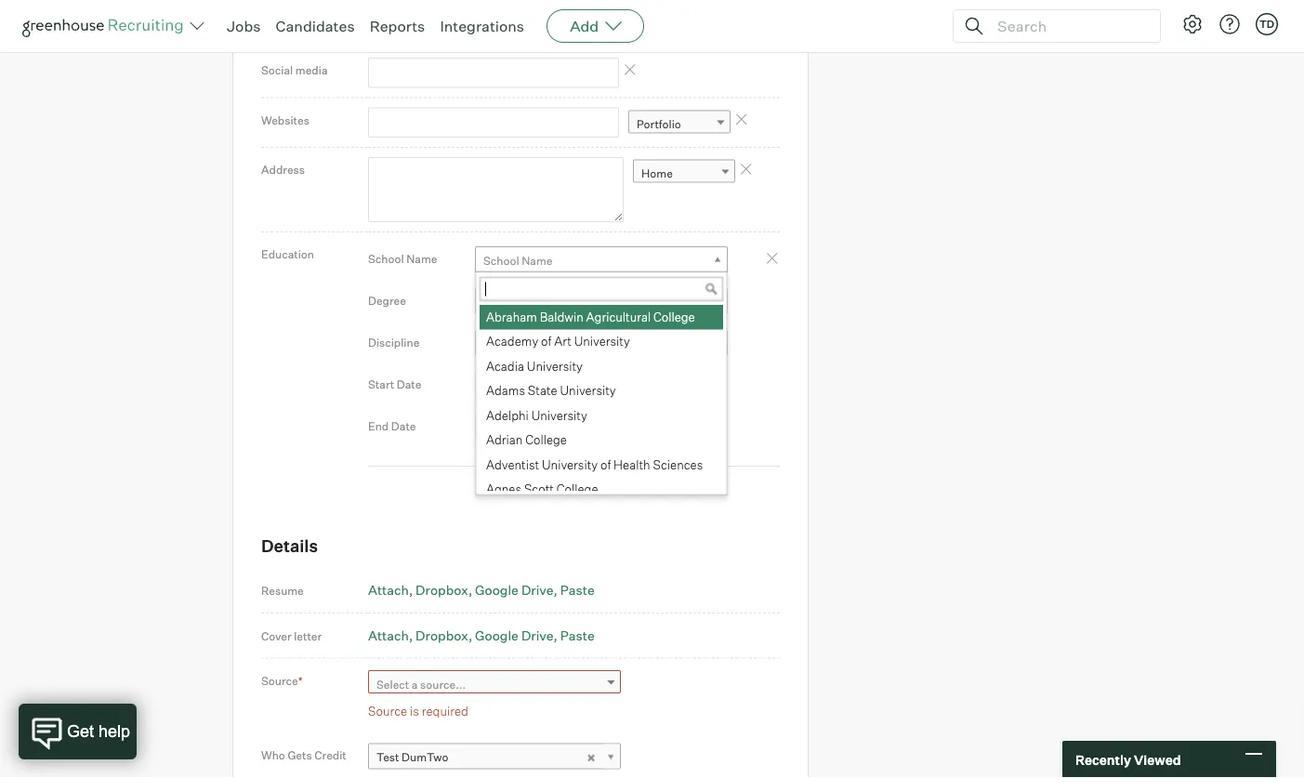 Task type: vqa. For each thing, say whether or not it's contained in the screenshot.
THE WHO at the left
yes



Task type: describe. For each thing, give the bounding box(es) containing it.
university down acadia university option
[[560, 383, 616, 398]]

yyyy text field for start date
[[524, 369, 580, 399]]

dropbox link for cover letter
[[416, 627, 472, 643]]

baldwin
[[540, 309, 584, 324]]

home link
[[633, 160, 735, 187]]

credit
[[314, 748, 347, 762]]

td button
[[1256, 13, 1278, 35]]

another
[[408, 17, 455, 34]]

agricultural
[[586, 309, 651, 324]]

abraham baldwin agricultural college
[[486, 309, 695, 324]]

social media
[[261, 63, 328, 77]]

google for resume
[[475, 582, 519, 598]]

who
[[261, 748, 285, 762]]

select
[[376, 677, 409, 691]]

college inside 'option'
[[654, 309, 695, 324]]

of inside option
[[600, 457, 611, 472]]

adelphi university
[[486, 408, 587, 423]]

+ add another link
[[368, 17, 455, 34]]

a
[[412, 677, 418, 691]]

0 horizontal spatial degree
[[368, 294, 406, 308]]

+ add another
[[368, 17, 455, 34]]

drive for cover letter
[[521, 627, 554, 643]]

degree link
[[475, 288, 728, 315]]

paste for cover letter
[[560, 627, 595, 643]]

1 horizontal spatial school
[[483, 253, 519, 267]]

MM text field
[[475, 411, 522, 441]]

greenhouse recruiting image
[[22, 15, 190, 37]]

0 horizontal spatial school name
[[368, 252, 437, 266]]

1 horizontal spatial discipline
[[483, 337, 535, 351]]

discipline link
[[475, 330, 728, 357]]

list box containing abraham baldwin agricultural college
[[476, 305, 723, 502]]

agnes
[[486, 482, 522, 497]]

acadia
[[486, 358, 524, 373]]

attach for resume
[[368, 582, 409, 598]]

adrian college option
[[480, 428, 723, 453]]

adams
[[486, 383, 525, 398]]

attach link for cover letter
[[368, 627, 413, 643]]

source...
[[420, 677, 466, 691]]

agnes scott college
[[486, 482, 598, 497]]

end
[[368, 419, 389, 433]]

test dumtwo
[[376, 750, 449, 764]]

configure image
[[1182, 13, 1204, 35]]

school name inside school name link
[[483, 253, 553, 267]]

dropbox for cover letter
[[416, 627, 468, 643]]

adrian
[[486, 432, 523, 447]]

portfolio
[[637, 117, 681, 131]]

start
[[368, 377, 394, 391]]

media
[[295, 63, 328, 77]]

attach for cover letter
[[368, 627, 409, 643]]

yyyy text field for end date
[[524, 411, 580, 441]]

art
[[554, 334, 572, 349]]

1 horizontal spatial name
[[522, 253, 553, 267]]

university for adelphi
[[531, 408, 587, 423]]

adventist university of health sciences
[[486, 457, 703, 472]]

source *
[[261, 674, 303, 688]]

adams state university option
[[480, 379, 723, 404]]

1 horizontal spatial degree
[[483, 295, 521, 309]]

portfolio link
[[628, 110, 731, 137]]

school name link
[[475, 246, 728, 273]]

education
[[261, 247, 314, 261]]

of inside option
[[541, 334, 552, 349]]

state
[[528, 383, 557, 398]]

candidates link
[[276, 17, 355, 35]]

abraham
[[486, 309, 537, 324]]

adelphi
[[486, 408, 529, 423]]

drive for resume
[[521, 582, 554, 598]]

td button
[[1252, 9, 1282, 39]]

MM text field
[[475, 369, 522, 399]]

candidates
[[276, 17, 355, 35]]

university for adventist
[[542, 457, 598, 472]]

gets
[[288, 748, 312, 762]]

select a source...
[[376, 677, 466, 691]]

0 horizontal spatial discipline
[[368, 336, 420, 350]]



Task type: locate. For each thing, give the bounding box(es) containing it.
degree up "academy"
[[483, 295, 521, 309]]

attach dropbox google drive paste
[[368, 582, 595, 598], [368, 627, 595, 643]]

health
[[614, 457, 650, 472]]

acadia university
[[486, 358, 583, 373]]

integrations
[[440, 17, 524, 35]]

source for source is required
[[368, 703, 407, 718]]

details
[[261, 535, 318, 556]]

2 attach link from the top
[[368, 627, 413, 643]]

0 horizontal spatial source
[[261, 674, 298, 688]]

add button
[[547, 9, 644, 43]]

resume
[[261, 584, 304, 598]]

1 vertical spatial attach
[[368, 627, 409, 643]]

college
[[654, 309, 695, 324], [525, 432, 567, 447], [557, 482, 598, 497]]

school
[[368, 252, 404, 266], [483, 253, 519, 267]]

degree
[[368, 294, 406, 308], [483, 295, 521, 309]]

of left art
[[541, 334, 552, 349]]

1 horizontal spatial source
[[368, 703, 407, 718]]

academy of art university
[[486, 334, 630, 349]]

scott
[[524, 482, 554, 497]]

date right end
[[391, 419, 416, 433]]

home
[[641, 167, 673, 181]]

0 vertical spatial of
[[541, 334, 552, 349]]

2 google drive link from the top
[[475, 627, 558, 643]]

degree up the start
[[368, 294, 406, 308]]

date for start date
[[397, 377, 422, 391]]

academy of art university option
[[480, 330, 723, 354]]

source left is
[[368, 703, 407, 718]]

1 paste from the top
[[560, 582, 595, 598]]

select a source... link
[[368, 670, 621, 697]]

test dumtwo link
[[368, 743, 621, 770]]

0 vertical spatial google
[[475, 582, 519, 598]]

acadia university option
[[480, 354, 723, 379]]

1 vertical spatial attach dropbox google drive paste
[[368, 627, 595, 643]]

is
[[410, 703, 419, 718]]

2 drive from the top
[[521, 627, 554, 643]]

dropbox for resume
[[416, 582, 468, 598]]

0 vertical spatial dropbox
[[416, 582, 468, 598]]

school name
[[368, 252, 437, 266], [483, 253, 553, 267]]

1 vertical spatial dropbox link
[[416, 627, 472, 643]]

abraham baldwin agricultural college option
[[480, 305, 723, 330]]

paste link for cover letter
[[560, 627, 595, 643]]

letter
[[294, 629, 322, 643]]

recently viewed
[[1076, 751, 1181, 768]]

attach link
[[368, 582, 413, 598], [368, 627, 413, 643]]

reports
[[370, 17, 425, 35]]

adventist
[[486, 457, 539, 472]]

dropbox link for resume
[[416, 582, 472, 598]]

start date
[[368, 377, 422, 391]]

2 paste from the top
[[560, 627, 595, 643]]

td
[[1260, 18, 1275, 30]]

sciences
[[653, 457, 703, 472]]

google for cover letter
[[475, 627, 519, 643]]

recently
[[1076, 751, 1131, 768]]

end date
[[368, 419, 416, 433]]

2 google from the top
[[475, 627, 519, 643]]

paste link
[[560, 582, 595, 598], [560, 627, 595, 643]]

1 attach from the top
[[368, 582, 409, 598]]

websites
[[261, 113, 309, 127]]

attach link for resume
[[368, 582, 413, 598]]

2 dropbox from the top
[[416, 627, 468, 643]]

adelphi university option
[[480, 404, 723, 428]]

2 paste link from the top
[[560, 627, 595, 643]]

0 vertical spatial dropbox link
[[416, 582, 472, 598]]

date for end date
[[391, 419, 416, 433]]

0 vertical spatial attach dropbox google drive paste
[[368, 582, 595, 598]]

1 vertical spatial source
[[368, 703, 407, 718]]

1 vertical spatial google
[[475, 627, 519, 643]]

2 attach dropbox google drive paste from the top
[[368, 627, 595, 643]]

0 horizontal spatial school
[[368, 252, 404, 266]]

university down adams state university
[[531, 408, 587, 423]]

integrations link
[[440, 17, 524, 35]]

college down 'adventist university of health sciences' at the bottom
[[557, 482, 598, 497]]

date
[[397, 377, 422, 391], [391, 419, 416, 433]]

0 vertical spatial paste
[[560, 582, 595, 598]]

0 vertical spatial google drive link
[[475, 582, 558, 598]]

jobs
[[227, 17, 261, 35]]

university for acadia
[[527, 358, 583, 373]]

yyyy text field down adams state university
[[524, 411, 580, 441]]

0 vertical spatial college
[[654, 309, 695, 324]]

adrian college
[[486, 432, 567, 447]]

None text field
[[368, 0, 619, 10], [368, 58, 619, 88], [368, 157, 624, 222], [368, 0, 619, 10], [368, 58, 619, 88], [368, 157, 624, 222]]

0 vertical spatial date
[[397, 377, 422, 391]]

2 vertical spatial college
[[557, 482, 598, 497]]

*
[[298, 674, 303, 688]]

2 yyyy text field from the top
[[524, 411, 580, 441]]

agnes scott college option
[[480, 477, 723, 502]]

of down adrian college option
[[600, 457, 611, 472]]

add inside popup button
[[570, 17, 599, 35]]

discipline up acadia
[[483, 337, 535, 351]]

0 vertical spatial attach link
[[368, 582, 413, 598]]

who gets credit
[[261, 748, 347, 762]]

paste
[[560, 582, 595, 598], [560, 627, 595, 643]]

1 horizontal spatial school name
[[483, 253, 553, 267]]

paste for resume
[[560, 582, 595, 598]]

date right the start
[[397, 377, 422, 391]]

attach dropbox google drive paste for resume
[[368, 582, 595, 598]]

jobs link
[[227, 17, 261, 35]]

source for source *
[[261, 674, 298, 688]]

dumtwo
[[402, 750, 449, 764]]

1 vertical spatial google drive link
[[475, 627, 558, 643]]

source down the cover
[[261, 674, 298, 688]]

source is required
[[368, 703, 468, 718]]

1 dropbox from the top
[[416, 582, 468, 598]]

1 vertical spatial attach link
[[368, 627, 413, 643]]

1 vertical spatial date
[[391, 419, 416, 433]]

dropbox
[[416, 582, 468, 598], [416, 627, 468, 643]]

viewed
[[1134, 751, 1181, 768]]

0 vertical spatial attach
[[368, 582, 409, 598]]

1 vertical spatial college
[[525, 432, 567, 447]]

required
[[422, 703, 468, 718]]

adventist university of health sciences option
[[480, 453, 723, 477]]

1 attach link from the top
[[368, 582, 413, 598]]

reports link
[[370, 17, 425, 35]]

google
[[475, 582, 519, 598], [475, 627, 519, 643]]

1 drive from the top
[[521, 582, 554, 598]]

drive
[[521, 582, 554, 598], [521, 627, 554, 643]]

0 horizontal spatial add
[[380, 17, 405, 34]]

2 attach from the top
[[368, 627, 409, 643]]

1 vertical spatial of
[[600, 457, 611, 472]]

YYYY text field
[[524, 369, 580, 399], [524, 411, 580, 441]]

1 add from the left
[[570, 17, 599, 35]]

google drive link for resume
[[475, 582, 558, 598]]

0 vertical spatial drive
[[521, 582, 554, 598]]

academy
[[486, 334, 538, 349]]

attach
[[368, 582, 409, 598], [368, 627, 409, 643]]

0 vertical spatial paste link
[[560, 582, 595, 598]]

yyyy text field up adelphi university
[[524, 369, 580, 399]]

Search text field
[[993, 13, 1143, 40]]

college down adelphi university
[[525, 432, 567, 447]]

dropbox link
[[416, 582, 472, 598], [416, 627, 472, 643]]

attach dropbox google drive paste for cover letter
[[368, 627, 595, 643]]

1 vertical spatial drive
[[521, 627, 554, 643]]

1 horizontal spatial of
[[600, 457, 611, 472]]

0 horizontal spatial name
[[406, 252, 437, 266]]

0 vertical spatial yyyy text field
[[524, 369, 580, 399]]

social
[[261, 63, 293, 77]]

source
[[261, 674, 298, 688], [368, 703, 407, 718]]

address
[[261, 163, 305, 177]]

discipline up start date
[[368, 336, 420, 350]]

google drive link for cover letter
[[475, 627, 558, 643]]

1 yyyy text field from the top
[[524, 369, 580, 399]]

+
[[368, 17, 377, 34]]

1 vertical spatial dropbox
[[416, 627, 468, 643]]

university
[[574, 334, 630, 349], [527, 358, 583, 373], [560, 383, 616, 398], [531, 408, 587, 423], [542, 457, 598, 472]]

list box
[[476, 305, 723, 502]]

1 dropbox link from the top
[[416, 582, 472, 598]]

1 horizontal spatial add
[[570, 17, 599, 35]]

0 vertical spatial source
[[261, 674, 298, 688]]

None text field
[[368, 107, 619, 138], [480, 277, 723, 301], [368, 107, 619, 138], [480, 277, 723, 301]]

2 dropbox link from the top
[[416, 627, 472, 643]]

google drive link
[[475, 582, 558, 598], [475, 627, 558, 643]]

0 horizontal spatial of
[[541, 334, 552, 349]]

2 add from the left
[[380, 17, 405, 34]]

1 vertical spatial paste link
[[560, 627, 595, 643]]

cover letter
[[261, 629, 322, 643]]

1 attach dropbox google drive paste from the top
[[368, 582, 595, 598]]

1 vertical spatial paste
[[560, 627, 595, 643]]

paste link for resume
[[560, 582, 595, 598]]

university up the agnes scott college
[[542, 457, 598, 472]]

adams state university
[[486, 383, 616, 398]]

discipline
[[368, 336, 420, 350], [483, 337, 535, 351]]

test
[[376, 750, 399, 764]]

1 google drive link from the top
[[475, 582, 558, 598]]

cover
[[261, 629, 291, 643]]

university down the academy of art university
[[527, 358, 583, 373]]

university down abraham baldwin agricultural college 'option'
[[574, 334, 630, 349]]

of
[[541, 334, 552, 349], [600, 457, 611, 472]]

college right agricultural
[[654, 309, 695, 324]]

1 vertical spatial yyyy text field
[[524, 411, 580, 441]]

1 paste link from the top
[[560, 582, 595, 598]]

1 google from the top
[[475, 582, 519, 598]]



